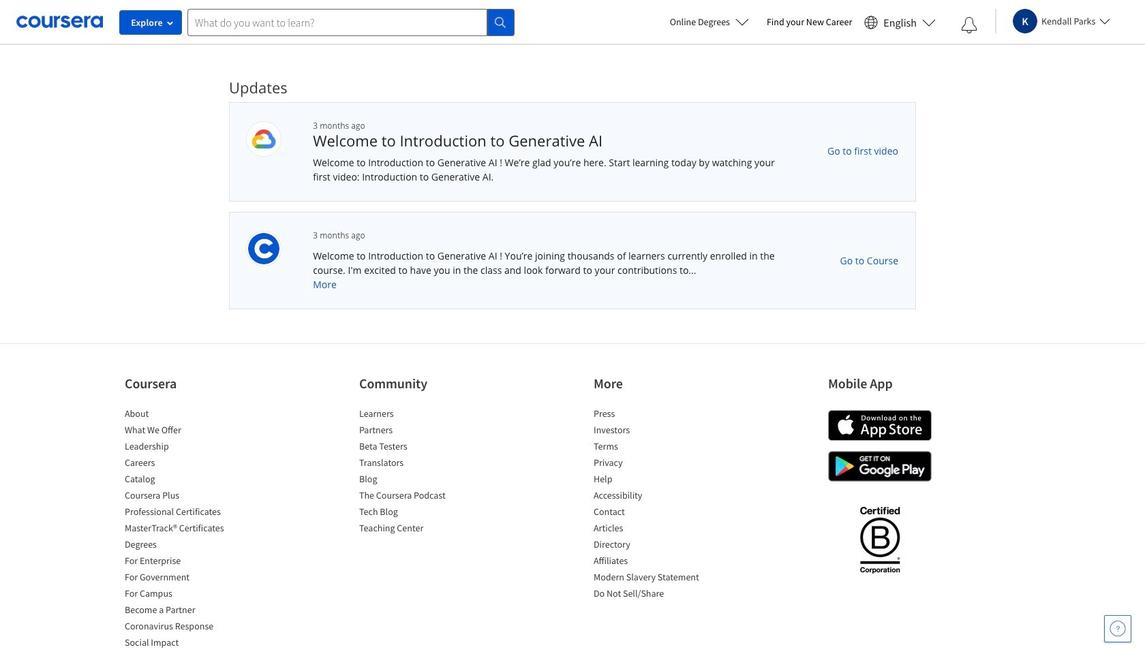 Task type: describe. For each thing, give the bounding box(es) containing it.
logo of certified b corporation image
[[852, 499, 908, 581]]

3 list from the left
[[594, 407, 710, 603]]

What do you want to learn? text field
[[188, 9, 488, 36]]

2 list from the left
[[359, 407, 475, 538]]

get it on google play image
[[828, 451, 932, 482]]

help center image
[[1110, 621, 1126, 638]]

download on the app store image
[[828, 410, 932, 441]]



Task type: locate. For each thing, give the bounding box(es) containing it.
2 horizontal spatial list
[[594, 407, 710, 603]]

1 list from the left
[[125, 407, 241, 653]]

list
[[125, 407, 241, 653], [359, 407, 475, 538], [594, 407, 710, 603]]

None search field
[[188, 9, 515, 36]]

list item
[[125, 407, 241, 423], [359, 407, 475, 423], [594, 407, 710, 423], [125, 423, 241, 440], [359, 423, 475, 440], [594, 423, 710, 440], [125, 440, 241, 456], [359, 440, 475, 456], [594, 440, 710, 456], [125, 456, 241, 473], [359, 456, 475, 473], [594, 456, 710, 473], [125, 473, 241, 489], [359, 473, 475, 489], [594, 473, 710, 489], [125, 489, 241, 505], [359, 489, 475, 505], [594, 489, 710, 505], [125, 505, 241, 522], [359, 505, 475, 522], [594, 505, 710, 522], [125, 522, 241, 538], [359, 522, 475, 538], [594, 522, 710, 538], [125, 538, 241, 554], [594, 538, 710, 554], [125, 554, 241, 571], [594, 554, 710, 571], [125, 571, 241, 587], [594, 571, 710, 587], [125, 587, 241, 603], [594, 587, 710, 603], [125, 603, 241, 620], [125, 620, 241, 636], [125, 636, 241, 653]]

coursera image
[[16, 11, 103, 33]]

1 horizontal spatial list
[[359, 407, 475, 538]]

0 horizontal spatial list
[[125, 407, 241, 653]]



Task type: vqa. For each thing, say whether or not it's contained in the screenshot.
skills's SUCH
no



